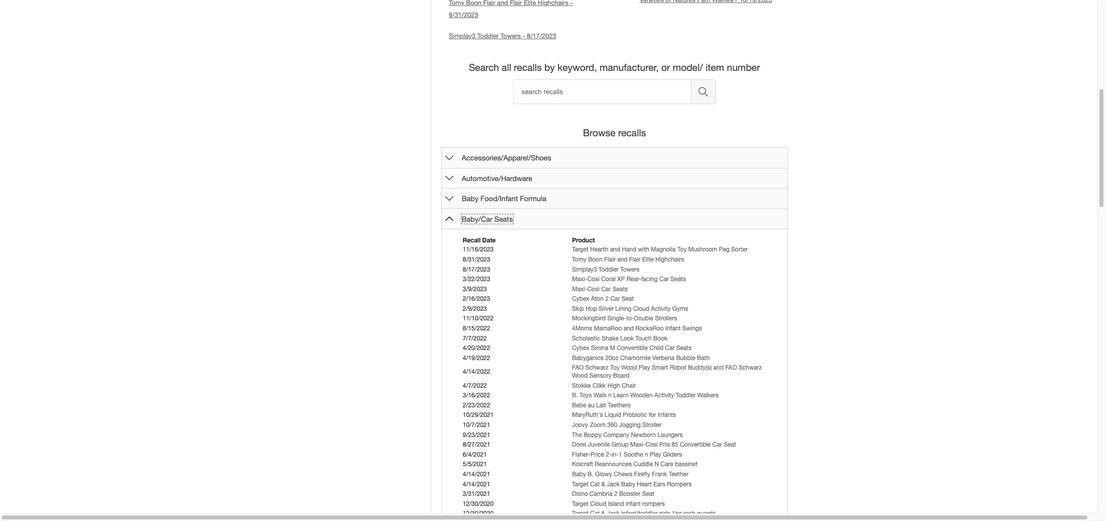 Task type: locate. For each thing, give the bounding box(es) containing it.
cybex
[[572, 296, 590, 303], [572, 345, 590, 352]]

9/23/2021
[[463, 432, 491, 439]]

lining
[[616, 306, 632, 313]]

cloud
[[634, 306, 650, 313], [591, 501, 607, 508]]

1 12/30/2020 from the top
[[463, 501, 494, 508]]

booster
[[620, 491, 641, 498]]

0 horizontal spatial seat
[[622, 296, 634, 303]]

mockingbird
[[572, 315, 606, 323]]

simplay3 for simplay3 toddler towers
[[572, 266, 597, 273]]

0 horizontal spatial tomy
[[449, 0, 465, 7]]

maxi- up the skip
[[572, 286, 588, 293]]

0 horizontal spatial -
[[523, 32, 525, 40]]

child
[[650, 345, 664, 352]]

1 horizontal spatial convertible
[[680, 442, 711, 449]]

1 horizontal spatial baby
[[572, 471, 586, 478]]

elite inside row
[[643, 256, 654, 263]]

simplay3 up search
[[449, 32, 476, 40]]

& for baby
[[602, 481, 606, 488]]

to-
[[627, 315, 635, 323]]

0 horizontal spatial convertible
[[617, 345, 648, 352]]

25 row from the top
[[462, 490, 775, 500]]

1 horizontal spatial towers
[[621, 266, 640, 273]]

1 horizontal spatial cloud
[[634, 306, 650, 313]]

0 vertical spatial &
[[602, 481, 606, 488]]

0 vertical spatial baby
[[462, 194, 479, 203]]

1 horizontal spatial elite
[[643, 256, 654, 263]]

highchairs inside row
[[656, 256, 685, 263]]

boon inside "tomy boon flair and flair elite highchairs - 8/31/2023"
[[466, 0, 482, 7]]

1 vertical spatial seat
[[724, 442, 737, 449]]

1 vertical spatial 8/17/2023
[[463, 266, 491, 273]]

1 horizontal spatial -
[[571, 0, 573, 7]]

circle arrow e image
[[446, 195, 454, 203]]

0 vertical spatial 2
[[606, 296, 609, 303]]

11 row from the top
[[462, 344, 775, 354]]

toddler left walkers
[[676, 392, 696, 399]]

target cat & jack infant/toddler girls 1pc rash guards link
[[572, 511, 716, 518]]

and inside "tomy boon flair and flair elite highchairs - 8/31/2023"
[[498, 0, 508, 7]]

1 vertical spatial 12/30/2020
[[463, 511, 494, 518]]

maxi-cosi coral xp rear-facing car seats link
[[572, 276, 686, 283]]

play inside fao schwarz toy wood play smart robot buddy(s) and fao schwarz wood sensory board
[[639, 365, 651, 372]]

1 horizontal spatial boon
[[589, 256, 603, 263]]

12/30/2020 for target cloud island infant rompers
[[463, 501, 494, 508]]

fao right 'buddy(s)'
[[726, 365, 738, 372]]

row containing 10/7/2021
[[462, 421, 775, 431]]

1 horizontal spatial highchairs
[[656, 256, 685, 263]]

3/16/2022
[[463, 392, 491, 399]]

circle arrow e image for accessories/apparel/shoes
[[446, 154, 454, 162]]

maxi- up maxi-cosi car seats link
[[572, 276, 588, 283]]

0 vertical spatial cat
[[591, 481, 600, 488]]

0 horizontal spatial recalls
[[514, 62, 542, 73]]

care
[[661, 461, 674, 469]]

19 row from the top
[[462, 431, 775, 441]]

0 vertical spatial toddler
[[478, 32, 499, 40]]

baby for baby b. glowy chews firefly frank teether
[[572, 471, 586, 478]]

4 target from the top
[[572, 511, 589, 518]]

1 vertical spatial tomy
[[572, 256, 587, 263]]

all
[[502, 62, 512, 73]]

target for target cat & jack infant/toddler girls 1pc rash guards
[[572, 511, 589, 518]]

toddler up coral in the right of the page
[[599, 266, 619, 273]]

baby right circle arrow e image
[[462, 194, 479, 203]]

0 horizontal spatial highchairs
[[538, 0, 569, 7]]

towers for simplay3 toddler towers
[[621, 266, 640, 273]]

2 12/30/2020 from the top
[[463, 511, 494, 518]]

4/14/2021 up 3/31/2021 at the bottom left
[[463, 481, 491, 488]]

sirona
[[591, 345, 609, 352]]

1 vertical spatial cloud
[[591, 501, 607, 508]]

boon down hearth
[[589, 256, 603, 263]]

for
[[649, 412, 656, 419]]

simplay3 toddler towers
[[572, 266, 640, 273]]

simplay3 inside row
[[572, 266, 597, 273]]

single-
[[608, 315, 627, 323]]

1 horizontal spatial 2
[[615, 491, 618, 498]]

simplay3 for simplay3 toddler towers - 8/17/2023
[[449, 32, 476, 40]]

0 horizontal spatial wood
[[572, 373, 588, 380]]

mamaroo
[[594, 325, 622, 332]]

cosi for coral
[[588, 276, 600, 283]]

elite inside "tomy boon flair and flair elite highchairs - 8/31/2023"
[[524, 0, 536, 7]]

2 cybex from the top
[[572, 345, 590, 352]]

and right 'buddy(s)'
[[714, 365, 724, 372]]

jack for baby
[[607, 481, 620, 488]]

wood up stokke
[[572, 373, 588, 380]]

0 horizontal spatial fao
[[572, 365, 584, 372]]

tomy inside row
[[572, 256, 587, 263]]

model/
[[673, 62, 703, 73]]

target for target cat & jack baby heart ears rompers
[[572, 481, 589, 488]]

8/17/2023 up 3/22/2023
[[463, 266, 491, 273]]

0 horizontal spatial 2
[[606, 296, 609, 303]]

2 fao from the left
[[726, 365, 738, 372]]

0 vertical spatial elite
[[524, 0, 536, 7]]

1 vertical spatial 8/31/2023
[[463, 256, 491, 263]]

wood up the board
[[622, 365, 637, 372]]

0 vertical spatial play
[[639, 365, 651, 372]]

0 vertical spatial maxi-
[[572, 276, 588, 283]]

1 vertical spatial jack
[[607, 511, 620, 518]]

car down coral in the right of the page
[[602, 286, 611, 293]]

1 horizontal spatial fao
[[726, 365, 738, 372]]

2 right aton
[[606, 296, 609, 303]]

b. down kolcraft
[[588, 471, 594, 478]]

& down glowy
[[602, 481, 606, 488]]

2 up island
[[615, 491, 618, 498]]

and up the simplay3 toddler towers - 8/17/2023 link
[[498, 0, 508, 7]]

toy up the board
[[611, 365, 620, 372]]

stokke clikk high chair link
[[572, 383, 636, 390]]

2 vertical spatial cosi
[[646, 442, 658, 449]]

boon inside row
[[589, 256, 603, 263]]

18 row from the top
[[462, 421, 775, 431]]

1 horizontal spatial n
[[645, 452, 649, 459]]

8/17/2023
[[527, 32, 557, 40], [463, 266, 491, 273]]

3/31/2021
[[463, 491, 491, 498]]

activity up strollers
[[651, 306, 671, 313]]

automotive/hardware
[[462, 174, 533, 183]]

1 target from the top
[[572, 246, 589, 253]]

8/27/2021
[[463, 442, 491, 449]]

scholastic shake look touch book
[[572, 335, 668, 342]]

2 target from the top
[[572, 481, 589, 488]]

row containing 8/31/2023
[[462, 255, 775, 265]]

diono
[[572, 491, 588, 498]]

jack up diono cambria 2 booster seat
[[607, 481, 620, 488]]

row containing 3/16/2022
[[462, 391, 775, 401]]

row containing 9/23/2021
[[462, 431, 775, 441]]

convertible up chamomile
[[617, 345, 648, 352]]

0 vertical spatial cybex
[[572, 296, 590, 303]]

tomy inside "tomy boon flair and flair elite highchairs - 8/31/2023"
[[449, 0, 465, 7]]

b. up bebe
[[572, 392, 578, 399]]

by
[[545, 62, 555, 73]]

cloud up "double"
[[634, 306, 650, 313]]

play down babyganics 20oz chamomile verbena bubble bath link
[[639, 365, 651, 372]]

12/30/2020 for target cat & jack infant/toddler girls 1pc rash guards
[[463, 511, 494, 518]]

frank
[[652, 471, 668, 478]]

22 row from the top
[[462, 460, 775, 470]]

0 horizontal spatial b.
[[572, 392, 578, 399]]

0 vertical spatial seat
[[622, 296, 634, 303]]

row containing 2/16/2023
[[462, 295, 775, 305]]

cybex sirona m convertible child car seats
[[572, 345, 692, 352]]

cybex up the skip
[[572, 296, 590, 303]]

wood
[[622, 365, 637, 372], [572, 373, 588, 380]]

4 row from the top
[[462, 275, 775, 285]]

car up lining
[[611, 296, 620, 303]]

hand
[[622, 246, 637, 253]]

cybex down scholastic
[[572, 345, 590, 352]]

10/7/2021
[[463, 422, 491, 429]]

0 vertical spatial tomy
[[449, 0, 465, 7]]

12 row from the top
[[462, 354, 775, 364]]

cybex for cybex aton 2 car seat
[[572, 296, 590, 303]]

5 row from the top
[[462, 285, 775, 295]]

3 target from the top
[[572, 501, 589, 508]]

babyganics
[[572, 355, 604, 362]]

0 vertical spatial 12/30/2020
[[463, 501, 494, 508]]

towers
[[501, 32, 521, 40], [621, 266, 640, 273]]

0 vertical spatial simplay3
[[449, 32, 476, 40]]

newborn
[[632, 432, 656, 439]]

1 vertical spatial maxi-
[[572, 286, 588, 293]]

dorel
[[572, 442, 587, 449]]

simplay3 down hearth
[[572, 266, 597, 273]]

& down target cloud island infant rompers 'link'
[[602, 511, 606, 518]]

1 vertical spatial simplay3
[[572, 266, 597, 273]]

scholastic shake look touch book link
[[572, 335, 668, 342]]

15 row from the top
[[462, 391, 775, 401]]

jack down island
[[607, 511, 620, 518]]

20 row from the top
[[462, 441, 775, 451]]

8/31/2023 down 11/16/2023
[[463, 256, 491, 263]]

learn
[[614, 392, 629, 399]]

row containing 4/7/2022
[[462, 382, 775, 391]]

cybex aton 2 car seat link
[[572, 296, 634, 303]]

1 circle arrow e image from the top
[[446, 154, 454, 162]]

search
[[469, 62, 499, 73]]

juvenile
[[588, 442, 610, 449]]

aton
[[591, 296, 604, 303]]

16 row from the top
[[462, 401, 775, 411]]

0 horizontal spatial toddler
[[478, 32, 499, 40]]

circle arrow e image for automotive/hardware
[[446, 174, 454, 182]]

bath
[[698, 355, 710, 362]]

4/7/2022
[[463, 383, 487, 390]]

cosi down newborn
[[646, 442, 658, 449]]

13 row from the top
[[462, 364, 775, 382]]

rockaroo
[[636, 325, 664, 332]]

1 row from the top
[[462, 245, 775, 255]]

0 horizontal spatial baby
[[462, 194, 479, 203]]

1 cat from the top
[[591, 481, 600, 488]]

infant
[[666, 325, 681, 332]]

boon up the simplay3 toddler towers - 8/17/2023 link
[[466, 0, 482, 7]]

0 vertical spatial 8/17/2023
[[527, 32, 557, 40]]

1 vertical spatial baby
[[572, 471, 586, 478]]

au
[[588, 402, 595, 409]]

cosi up aton
[[588, 286, 600, 293]]

stokke
[[572, 383, 591, 390]]

8/31/2023 up the simplay3 toddler towers - 8/17/2023 link
[[449, 11, 479, 19]]

seat for cybex aton 2 car seat
[[622, 296, 634, 303]]

0 vertical spatial cosi
[[588, 276, 600, 283]]

0 vertical spatial highchairs
[[538, 0, 569, 7]]

towers down "tomy boon flair and flair elite highchairs - 8/31/2023"
[[501, 32, 521, 40]]

simplay3
[[449, 32, 476, 40], [572, 266, 597, 273]]

0 vertical spatial jack
[[607, 481, 620, 488]]

jack for infant/toddler
[[607, 511, 620, 518]]

0 vertical spatial 4/14/2021
[[463, 471, 491, 478]]

2 row from the top
[[462, 255, 775, 265]]

1 vertical spatial highchairs
[[656, 256, 685, 263]]

circle arrow e image
[[446, 154, 454, 162], [446, 174, 454, 182]]

0 horizontal spatial boon
[[466, 0, 482, 7]]

2 schwarz from the left
[[739, 365, 762, 372]]

fao down babyganics
[[572, 365, 584, 372]]

skip hop silver lining cloud activity gyms link
[[572, 306, 689, 313]]

1 vertical spatial play
[[650, 452, 662, 459]]

target cat & jack baby heart ears rompers link
[[572, 481, 692, 488]]

0 vertical spatial recalls
[[514, 62, 542, 73]]

row containing 3/31/2021
[[462, 490, 775, 500]]

1 horizontal spatial wood
[[622, 365, 637, 372]]

n up cuddle
[[645, 452, 649, 459]]

1 vertical spatial &
[[602, 511, 606, 518]]

book
[[654, 335, 668, 342]]

8/15/2022
[[463, 325, 491, 332]]

cat down cambria at the right bottom of the page
[[591, 511, 600, 518]]

0 horizontal spatial towers
[[501, 32, 521, 40]]

1 vertical spatial toy
[[611, 365, 620, 372]]

2 jack from the top
[[607, 511, 620, 518]]

21 row from the top
[[462, 451, 775, 460]]

probiotic
[[623, 412, 648, 419]]

baby down kolcraft
[[572, 471, 586, 478]]

n right the walk
[[609, 392, 612, 399]]

elite down "with"
[[643, 256, 654, 263]]

0 vertical spatial wood
[[622, 365, 637, 372]]

0 horizontal spatial schwarz
[[586, 365, 609, 372]]

0 vertical spatial n
[[609, 392, 612, 399]]

convertible right 85 in the right of the page
[[680, 442, 711, 449]]

1 vertical spatial cosi
[[588, 286, 600, 293]]

1 vertical spatial 4/14/2021
[[463, 481, 491, 488]]

17 row from the top
[[462, 411, 775, 421]]

1 vertical spatial boon
[[589, 256, 603, 263]]

1 schwarz from the left
[[586, 365, 609, 372]]

1 vertical spatial towers
[[621, 266, 640, 273]]

1 cybex from the top
[[572, 296, 590, 303]]

double
[[635, 315, 654, 323]]

verbena
[[653, 355, 675, 362]]

target cloud island infant rompers
[[572, 501, 665, 508]]

target hearth and hand with magnolia toy mushroom peg sorter link
[[572, 246, 748, 253]]

elite for tomy boon flair and flair elite highchairs
[[643, 256, 654, 263]]

None image field
[[692, 79, 716, 104]]

8 row from the top
[[462, 314, 775, 324]]

1 4/14/2021 from the top
[[463, 471, 491, 478]]

towers up maxi-cosi coral xp rear-facing car seats
[[621, 266, 640, 273]]

1 vertical spatial -
[[523, 32, 525, 40]]

1 vertical spatial convertible
[[680, 442, 711, 449]]

1 & from the top
[[602, 481, 606, 488]]

cloud down cambria at the right bottom of the page
[[591, 501, 607, 508]]

and down "hand"
[[618, 256, 628, 263]]

cat
[[591, 481, 600, 488], [591, 511, 600, 518]]

row containing 3/9/2023
[[462, 285, 775, 295]]

2 horizontal spatial baby
[[622, 481, 636, 488]]

4/14/2021 down "5/5/2021"
[[463, 471, 491, 478]]

boon for tomy boon flair and flair elite highchairs
[[589, 256, 603, 263]]

recall
[[463, 237, 481, 244]]

cosi up maxi-cosi car seats link
[[588, 276, 600, 283]]

1 vertical spatial circle arrow e image
[[446, 174, 454, 182]]

soothe
[[624, 452, 644, 459]]

0 horizontal spatial 8/17/2023
[[463, 266, 491, 273]]

toddler up search
[[478, 32, 499, 40]]

n
[[655, 461, 659, 469]]

1 fao from the left
[[572, 365, 584, 372]]

1 horizontal spatial recalls
[[619, 127, 646, 138]]

recalls right browse
[[619, 127, 646, 138]]

0 horizontal spatial elite
[[524, 0, 536, 7]]

0 vertical spatial 8/31/2023
[[449, 11, 479, 19]]

row containing 4/19/2022
[[462, 354, 775, 364]]

row
[[462, 245, 775, 255], [462, 255, 775, 265], [462, 265, 775, 275], [462, 275, 775, 285], [462, 285, 775, 295], [462, 295, 775, 305], [462, 305, 775, 314], [462, 314, 775, 324], [462, 324, 775, 334], [462, 334, 775, 344], [462, 344, 775, 354], [462, 354, 775, 364], [462, 364, 775, 382], [462, 382, 775, 391], [462, 391, 775, 401], [462, 401, 775, 411], [462, 411, 775, 421], [462, 421, 775, 431], [462, 431, 775, 441], [462, 441, 775, 451], [462, 451, 775, 460], [462, 460, 775, 470], [462, 470, 775, 480], [462, 480, 775, 490], [462, 490, 775, 500], [462, 500, 775, 510], [462, 510, 775, 520]]

maxi- up soothe
[[631, 442, 646, 449]]

9 row from the top
[[462, 324, 775, 334]]

toy right magnolia
[[678, 246, 687, 253]]

2 circle arrow e image from the top
[[446, 174, 454, 182]]

zoom
[[590, 422, 606, 429]]

14 row from the top
[[462, 382, 775, 391]]

1 vertical spatial cybex
[[572, 345, 590, 352]]

0 vertical spatial convertible
[[617, 345, 648, 352]]

seats down xp
[[613, 286, 628, 293]]

toddler for simplay3 toddler towers
[[599, 266, 619, 273]]

6 row from the top
[[462, 295, 775, 305]]

play up n
[[650, 452, 662, 459]]

1 horizontal spatial tomy
[[572, 256, 587, 263]]

target for target cloud island infant rompers
[[572, 501, 589, 508]]

4/14/2021
[[463, 471, 491, 478], [463, 481, 491, 488]]

towers for simplay3 toddler towers - 8/17/2023
[[501, 32, 521, 40]]

1 horizontal spatial simplay3
[[572, 266, 597, 273]]

1 jack from the top
[[607, 481, 620, 488]]

loungers
[[658, 432, 683, 439]]

baby up booster
[[622, 481, 636, 488]]

7 row from the top
[[462, 305, 775, 314]]

baby food/infant formula
[[462, 194, 547, 203]]

2 & from the top
[[602, 511, 606, 518]]

activity up infants
[[655, 392, 674, 399]]

highchairs for tomy boon flair and flair elite highchairs
[[656, 256, 685, 263]]

2 horizontal spatial toddler
[[676, 392, 696, 399]]

maxi-cosi car seats link
[[572, 286, 628, 293]]

in-
[[612, 452, 619, 459]]

1 horizontal spatial toy
[[678, 246, 687, 253]]

joovy zoom 360 jogging stroller link
[[572, 422, 662, 429]]

maryruth's
[[572, 412, 603, 419]]

recalls right all
[[514, 62, 542, 73]]

maxi- for maxi-cosi car seats
[[572, 286, 588, 293]]

0 horizontal spatial simplay3
[[449, 32, 476, 40]]

8/17/2023 up by
[[527, 32, 557, 40]]

26 row from the top
[[462, 500, 775, 510]]

1 vertical spatial b.
[[588, 471, 594, 478]]

1 vertical spatial elite
[[643, 256, 654, 263]]

24 row from the top
[[462, 480, 775, 490]]

4moms mamaroo and rockaroo infant swings
[[572, 325, 702, 332]]

0 vertical spatial boon
[[466, 0, 482, 7]]

2 4/14/2021 from the top
[[463, 481, 491, 488]]

0 vertical spatial circle arrow e image
[[446, 154, 454, 162]]

recalls
[[514, 62, 542, 73], [619, 127, 646, 138]]

1 horizontal spatial seat
[[643, 491, 655, 498]]

1 horizontal spatial 8/17/2023
[[527, 32, 557, 40]]

1 vertical spatial 2
[[615, 491, 618, 498]]

2 for cambria
[[615, 491, 618, 498]]

1 vertical spatial toddler
[[599, 266, 619, 273]]

jogging
[[619, 422, 641, 429]]

8/31/2023
[[449, 11, 479, 19], [463, 256, 491, 263]]

skip
[[572, 306, 584, 313]]

mockingbird single-to-double strollers
[[572, 315, 678, 323]]

walk
[[594, 392, 607, 399]]

highchairs inside "tomy boon flair and flair elite highchairs - 8/31/2023"
[[538, 0, 569, 7]]

elite up the simplay3 toddler towers - 8/17/2023 link
[[524, 0, 536, 7]]

4/14/2021 for target
[[463, 481, 491, 488]]

tomy boon flair and flair elite highchairs - 8/31/2023
[[449, 0, 573, 19]]

10 row from the top
[[462, 334, 775, 344]]

2 cat from the top
[[591, 511, 600, 518]]

3 row from the top
[[462, 265, 775, 275]]

0 horizontal spatial cloud
[[591, 501, 607, 508]]

cat up cambria at the right bottom of the page
[[591, 481, 600, 488]]

0 vertical spatial -
[[571, 0, 573, 7]]

highchairs for tomy boon flair and flair elite highchairs - 8/31/2023
[[538, 0, 569, 7]]

0 vertical spatial toy
[[678, 246, 687, 253]]

cat for target cat & jack infant/toddler girls 1pc rash guards
[[591, 511, 600, 518]]

1 vertical spatial cat
[[591, 511, 600, 518]]

boon for tomy boon flair and flair elite highchairs - 8/31/2023
[[466, 0, 482, 7]]

car right the facing
[[660, 276, 669, 283]]



Task type: vqa. For each thing, say whether or not it's contained in the screenshot.


Task type: describe. For each thing, give the bounding box(es) containing it.
keyword,
[[558, 62, 597, 73]]

7/7/2022
[[463, 335, 487, 342]]

accessories/apparel/shoes
[[462, 154, 552, 162]]

bebe au lait teethers link
[[572, 402, 631, 409]]

high
[[608, 383, 620, 390]]

diono cambria 2 booster seat link
[[572, 491, 655, 498]]

chamomile
[[621, 355, 651, 362]]

tomy for tomy boon flair and flair elite highchairs
[[572, 256, 587, 263]]

babyganics 20oz chamomile verbena bubble bath
[[572, 355, 710, 362]]

row containing 11/16/2023
[[462, 245, 775, 255]]

heart
[[637, 481, 652, 488]]

row containing 11/10/2022
[[462, 314, 775, 324]]

hearth
[[591, 246, 609, 253]]

silver
[[599, 306, 614, 313]]

target for target hearth and hand with magnolia toy mushroom peg sorter
[[572, 246, 589, 253]]

1 vertical spatial n
[[645, 452, 649, 459]]

seat for diono cambria 2 booster seat
[[643, 491, 655, 498]]

toddler for simplay3 toddler towers - 8/17/2023
[[478, 32, 499, 40]]

target cloud island infant rompers link
[[572, 501, 665, 508]]

cat for target cat & jack baby heart ears rompers
[[591, 481, 600, 488]]

guards
[[698, 511, 716, 518]]

8/31/2023 inside "tomy boon flair and flair elite highchairs - 8/31/2023"
[[449, 11, 479, 19]]

the
[[572, 432, 583, 439]]

toys
[[580, 392, 592, 399]]

touch
[[636, 335, 652, 342]]

fao schwarz toy wood play smart robot buddy(s) and fao schwarz wood sensory board link
[[572, 365, 762, 380]]

baby for baby food/infant formula
[[462, 194, 479, 203]]

maxi- for maxi-cosi coral xp rear-facing car seats
[[572, 276, 588, 283]]

seats up bubble
[[677, 345, 692, 352]]

liquid
[[605, 412, 622, 419]]

robot
[[670, 365, 687, 372]]

3/9/2023
[[463, 286, 487, 293]]

row containing fao schwarz toy wood play smart robot buddy(s) and fao schwarz wood sensory board
[[462, 364, 775, 382]]

1 vertical spatial activity
[[655, 392, 674, 399]]

bubble
[[677, 355, 696, 362]]

gliders
[[663, 452, 683, 459]]

row containing 4/20/2022
[[462, 344, 775, 354]]

seats down baby food/infant formula link
[[495, 215, 513, 223]]

lait
[[597, 402, 606, 409]]

search all recalls by keyword, manufacturer, or model/ item number
[[469, 62, 761, 73]]

reannounces
[[595, 461, 632, 469]]

xp
[[618, 276, 625, 283]]

0 vertical spatial b.
[[572, 392, 578, 399]]

date
[[483, 237, 496, 244]]

car right 85 in the right of the page
[[713, 442, 723, 449]]

company
[[604, 432, 630, 439]]

and left "hand"
[[610, 246, 621, 253]]

product
[[572, 237, 595, 244]]

smart
[[652, 365, 669, 372]]

- inside "tomy boon flair and flair elite highchairs - 8/31/2023"
[[571, 0, 573, 7]]

and inside fao schwarz toy wood play smart robot buddy(s) and fao schwarz wood sensory board
[[714, 365, 724, 372]]

kolcraft reannounces cuddle n care bassinet
[[572, 461, 698, 469]]

seats right the facing
[[671, 276, 686, 283]]

clikk
[[593, 383, 606, 390]]

3/22/2023
[[463, 276, 491, 283]]

simplay3 toddler towers - 8/17/2023 link
[[449, 32, 557, 40]]

2 vertical spatial maxi-
[[631, 442, 646, 449]]

elite for tomy boon flair and flair elite highchairs - 8/31/2023
[[524, 0, 536, 7]]

food/infant
[[481, 194, 518, 203]]

toy inside fao schwarz toy wood play smart robot buddy(s) and fao schwarz wood sensory board
[[611, 365, 620, 372]]

4moms mamaroo and rockaroo infant swings link
[[572, 325, 702, 332]]

skip hop silver lining cloud activity gyms
[[572, 306, 689, 313]]

car up verbena
[[666, 345, 675, 352]]

row containing 8/15/2022
[[462, 324, 775, 334]]

swings
[[683, 325, 702, 332]]

27 row from the top
[[462, 510, 775, 520]]

cybex for cybex sirona m convertible child car seats
[[572, 345, 590, 352]]

4moms
[[572, 325, 593, 332]]

infants
[[658, 412, 676, 419]]

and down to-
[[624, 325, 634, 332]]

teethers
[[608, 402, 631, 409]]

teether
[[669, 471, 689, 478]]

1pc
[[672, 511, 683, 518]]

row containing 2/23/2022
[[462, 401, 775, 411]]

gyms
[[673, 306, 689, 313]]

dorel juvenile group maxi-cosi pria 85 convertible car seat link
[[572, 442, 737, 449]]

wooden
[[631, 392, 653, 399]]

target cat & jack infant/toddler girls 1pc rash guards
[[572, 511, 716, 518]]

chair
[[622, 383, 636, 390]]

fao schwarz toy wood play smart robot buddy(s) and fao schwarz wood sensory board
[[572, 365, 762, 380]]

baby b. glowy chews firefly frank teether
[[572, 471, 689, 478]]

baby/car seats link
[[462, 215, 513, 223]]

row containing 7/7/2022
[[462, 334, 775, 344]]

hop
[[586, 306, 598, 313]]

tomy for tomy boon flair and flair elite highchairs - 8/31/2023
[[449, 0, 465, 7]]

formula
[[520, 194, 547, 203]]

0 horizontal spatial n
[[609, 392, 612, 399]]

the boppy company newborn loungers
[[572, 432, 683, 439]]

glowy
[[596, 471, 613, 478]]

row containing 5/5/2021
[[462, 460, 775, 470]]

& for infant/toddler
[[602, 511, 606, 518]]

1 horizontal spatial b.
[[588, 471, 594, 478]]

circle arrow s image
[[446, 215, 454, 223]]

joovy
[[572, 422, 589, 429]]

diono cambria 2 booster seat
[[572, 491, 655, 498]]

23 row from the top
[[462, 470, 775, 480]]

cambria
[[590, 491, 613, 498]]

cosi for car
[[588, 286, 600, 293]]

row containing 10/29/2021
[[462, 411, 775, 421]]

4/14/2021 for baby
[[463, 471, 491, 478]]

10/29/2021
[[463, 412, 494, 419]]

2 horizontal spatial seat
[[724, 442, 737, 449]]

firefly
[[635, 471, 651, 478]]

accessories/apparel/shoes link
[[462, 154, 552, 162]]

board
[[614, 373, 630, 380]]

row containing 6/4/2021
[[462, 451, 775, 460]]

2 for aton
[[606, 296, 609, 303]]

row containing 8/17/2023
[[462, 265, 775, 275]]

bassinet
[[676, 461, 698, 469]]

8/17/2023 inside row
[[463, 266, 491, 273]]

simplay3 toddler towers link
[[572, 266, 640, 273]]

kolcraft reannounces cuddle n care bassinet link
[[572, 461, 698, 469]]

11/10/2022
[[463, 315, 494, 323]]

maryruth's liquid probiotic for infants
[[572, 412, 676, 419]]

item
[[706, 62, 725, 73]]

2 vertical spatial toddler
[[676, 392, 696, 399]]

2/16/2023
[[463, 296, 491, 303]]

fisher-price 2-in-1 soothe n play gliders
[[572, 452, 683, 459]]

search recalls text field
[[513, 79, 692, 104]]

stokke clikk high chair
[[572, 383, 636, 390]]

1 vertical spatial recalls
[[619, 127, 646, 138]]

fisher-
[[572, 452, 591, 459]]

b. toys walk n learn wooden activity toddler walkers link
[[572, 392, 719, 399]]

row containing 2/9/2023
[[462, 305, 775, 314]]

group
[[612, 442, 629, 449]]

rompers
[[643, 501, 665, 508]]

fisher-price 2-in-1 soothe n play gliders link
[[572, 452, 683, 459]]

row containing 8/27/2021
[[462, 441, 775, 451]]

target hearth and hand with magnolia toy mushroom peg sorter
[[572, 246, 748, 253]]

maryruth's liquid probiotic for infants link
[[572, 412, 676, 419]]

infant
[[626, 501, 641, 508]]

mockingbird single-to-double strollers link
[[572, 315, 678, 323]]

1 vertical spatial wood
[[572, 373, 588, 380]]

row containing 3/22/2023
[[462, 275, 775, 285]]

infant/toddler
[[622, 511, 658, 518]]

0 vertical spatial activity
[[651, 306, 671, 313]]

number
[[727, 62, 761, 73]]



